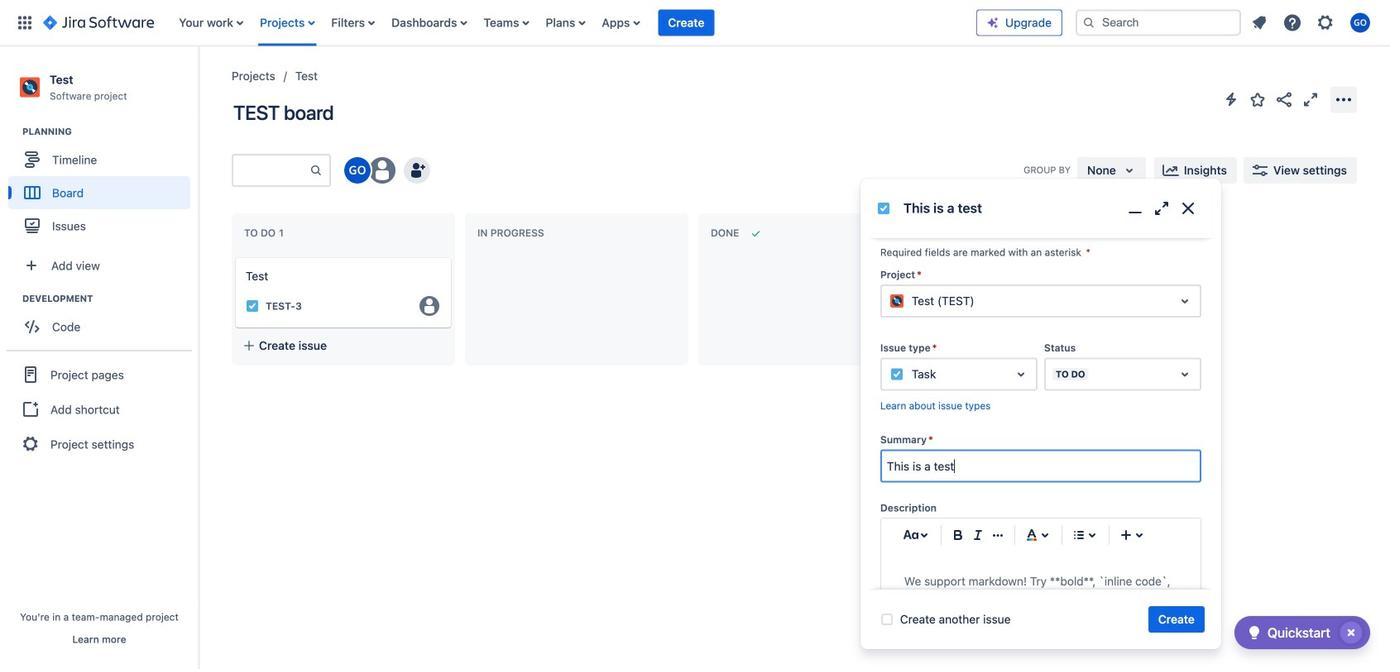 Task type: vqa. For each thing, say whether or not it's contained in the screenshot.
Search "ICON"
yes



Task type: describe. For each thing, give the bounding box(es) containing it.
bold ⌘b image
[[948, 526, 968, 546]]

2 vertical spatial group
[[7, 350, 192, 468]]

sidebar navigation image
[[180, 66, 217, 99]]

task image
[[246, 300, 259, 313]]

group for development image
[[8, 292, 198, 349]]

star test board image
[[1248, 90, 1268, 110]]

heading for development image
[[22, 292, 198, 306]]

discard changes and close image
[[1179, 199, 1198, 219]]

this is a test image
[[877, 202, 891, 215]]

more image
[[1334, 90, 1354, 110]]

sidebar element
[[0, 46, 199, 670]]

dismiss quickstart image
[[1338, 620, 1365, 646]]

development image
[[2, 289, 22, 309]]

2 open image from the top
[[1175, 365, 1195, 385]]

Search field
[[1076, 10, 1242, 36]]

create issue image
[[224, 247, 244, 267]]

0 horizontal spatial list
[[171, 0, 977, 46]]



Task type: locate. For each thing, give the bounding box(es) containing it.
text styles image
[[901, 526, 921, 546]]

lists image
[[1069, 526, 1089, 546]]

0 vertical spatial open image
[[1175, 291, 1195, 311]]

open image
[[1175, 291, 1195, 311], [1175, 365, 1195, 385]]

Description - Main content area, start typing to enter text. text field
[[905, 572, 1178, 612]]

help image
[[1283, 13, 1303, 33]]

appswitcher icon image
[[15, 13, 35, 33]]

your profile and settings image
[[1351, 13, 1371, 33]]

group
[[8, 125, 198, 248], [8, 292, 198, 349], [7, 350, 192, 468]]

group for planning image
[[8, 125, 198, 248]]

1 heading from the top
[[22, 125, 198, 138]]

list
[[171, 0, 977, 46], [1245, 8, 1381, 38]]

heading for planning image
[[22, 125, 198, 138]]

to do element
[[244, 227, 287, 239]]

search image
[[1083, 16, 1096, 29]]

check image
[[1245, 623, 1265, 643]]

list item
[[658, 0, 715, 46]]

planning image
[[2, 122, 22, 142]]

None search field
[[1076, 10, 1242, 36]]

jira software image
[[43, 13, 154, 33], [43, 13, 154, 33]]

create column image
[[935, 217, 955, 237]]

italic ⌘i image
[[968, 526, 988, 546]]

enter full screen image
[[1301, 90, 1321, 110]]

more formatting image
[[988, 526, 1008, 546]]

add people image
[[407, 161, 427, 180]]

2 heading from the top
[[22, 292, 198, 306]]

minimize image
[[1126, 199, 1145, 219]]

automations menu button icon image
[[1222, 89, 1242, 109]]

1 vertical spatial open image
[[1175, 365, 1195, 385]]

primary element
[[10, 0, 977, 46]]

0 vertical spatial heading
[[22, 125, 198, 138]]

1 open image from the top
[[1175, 291, 1195, 311]]

settings image
[[1316, 13, 1336, 33]]

None text field
[[882, 452, 1200, 481]]

open image
[[1011, 365, 1031, 385]]

1 vertical spatial heading
[[22, 292, 198, 306]]

banner
[[0, 0, 1391, 46]]

heading
[[22, 125, 198, 138], [22, 292, 198, 306]]

1 vertical spatial group
[[8, 292, 198, 349]]

notifications image
[[1250, 13, 1270, 33]]

Search this board text field
[[233, 156, 310, 185]]

1 horizontal spatial list
[[1245, 8, 1381, 38]]

go full screen image
[[1152, 199, 1172, 219]]

0 vertical spatial group
[[8, 125, 198, 248]]



